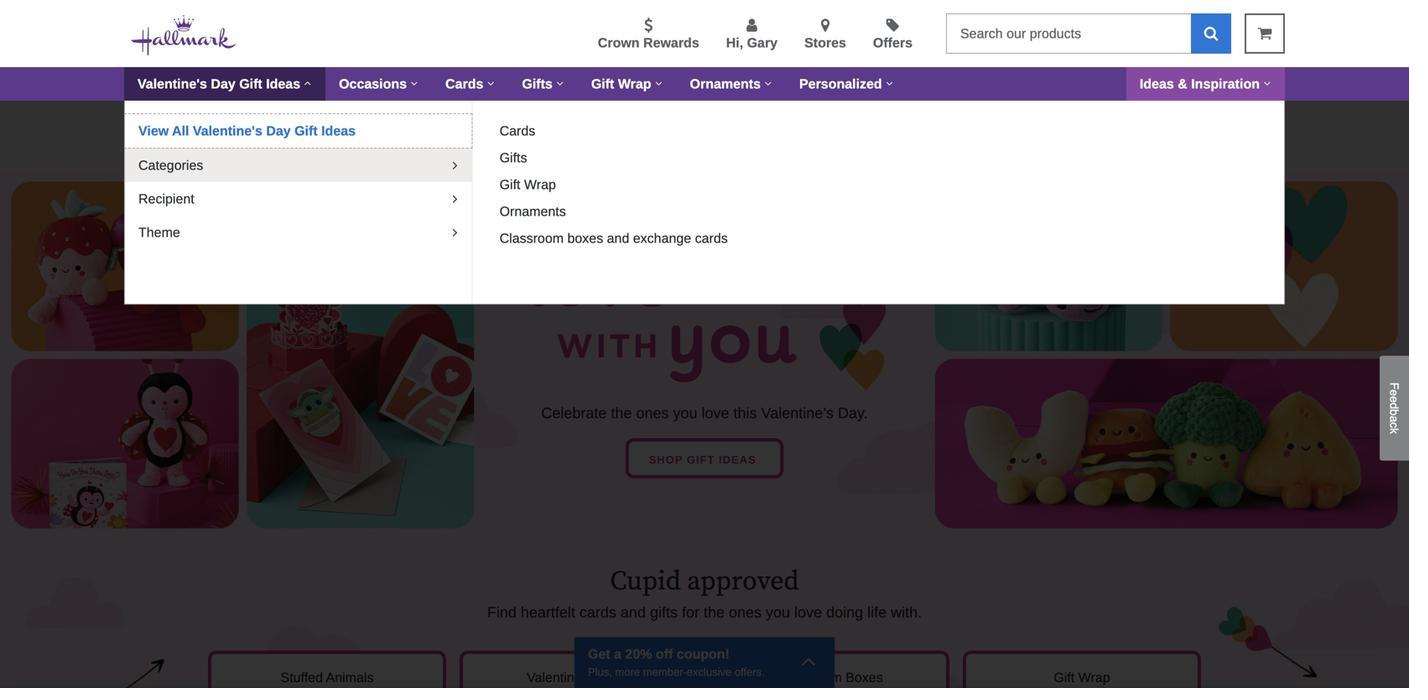 Task type: describe. For each thing, give the bounding box(es) containing it.
2 e from the top
[[1388, 396, 1402, 403]]

2 vertical spatial gift wrap link
[[963, 650, 1202, 688]]

a inside get a 20% off coupon! plus, more member-exclusive offers.
[[614, 646, 622, 662]]

valentine's day gift ideas
[[138, 76, 300, 91]]

it
[[334, 116, 342, 130]]

member?
[[823, 116, 877, 130]]

ideas
[[719, 454, 757, 466]]

&
[[1178, 76, 1188, 91]]

this
[[734, 404, 757, 422]]

stores
[[805, 35, 847, 50]]

find
[[487, 603, 517, 621]]

cupid approved image
[[0, 539, 1410, 688]]

and inside cupid approved find heartfelt cards and gifts for the ones you love doing life with.
[[621, 603, 646, 621]]

f e e d b a c k button
[[1380, 356, 1410, 461]]

personalized link
[[786, 67, 908, 101]]

2 horizontal spatial ideas
[[1140, 76, 1174, 91]]

gifts inside tab list
[[500, 150, 527, 165]]

1 horizontal spatial ornaments link
[[677, 67, 786, 101]]

all
[[172, 123, 189, 138]]

0 horizontal spatial ideas
[[266, 76, 300, 91]]

offers.
[[735, 666, 765, 678]]

0 vertical spatial valentine's
[[761, 404, 834, 422]]

shop
[[649, 454, 683, 466]]

the inside cupid approved find heartfelt cards and gifts for the ones you love doing life with.
[[704, 603, 725, 621]]

stuffed
[[281, 670, 323, 685]]

ornaments inside tab list
[[500, 204, 566, 219]]

free
[[531, 116, 557, 130]]

valentine's cards link
[[460, 650, 698, 688]]

0 vertical spatial wrap
[[618, 76, 652, 91]]

menu bar inside banner
[[124, 67, 1285, 101]]

doing
[[827, 603, 863, 621]]

wed.,
[[224, 116, 256, 130]]

valentine's inside cupid approved region
[[527, 670, 591, 685]]

celebrate the ones you love this valentine's day.
[[542, 404, 868, 422]]

valentine's cards
[[527, 670, 631, 685]]

categories
[[138, 158, 203, 173]]

gift
[[687, 454, 715, 466]]

0 vertical spatial cards link
[[432, 67, 509, 101]]

details
[[289, 141, 329, 154]]

free shipping on $30+ with crown rewards. not a member?
[[531, 116, 877, 130]]

approved
[[687, 565, 799, 598]]

boxes
[[568, 231, 603, 246]]

exclusive
[[687, 666, 732, 678]]

0 vertical spatial gift wrap
[[591, 76, 652, 91]]

cupid approved find heartfelt cards and gifts for the ones you love doing life with.
[[487, 565, 922, 621]]

day inside tab list
[[266, 123, 291, 138]]

ideas & inspiration
[[1140, 76, 1260, 91]]

ideas & inspiration link
[[1127, 67, 1285, 101]]

classroom boxes link
[[712, 650, 950, 688]]

0 horizontal spatial day
[[211, 76, 236, 91]]

f
[[1388, 382, 1402, 390]]

with
[[664, 116, 688, 130]]

0 vertical spatial you
[[673, 404, 698, 422]]

hi, gary link
[[726, 18, 778, 53]]

cupid
[[610, 565, 681, 598]]

get
[[588, 646, 611, 662]]

classroom boxes
[[778, 670, 883, 685]]

shipping
[[560, 116, 612, 130]]

0 vertical spatial and
[[607, 231, 630, 246]]

cards inside valentine's cards link
[[595, 670, 631, 685]]

classroom boxes and exchange cards
[[500, 231, 728, 246]]

tab list containing cards
[[486, 114, 1271, 389]]

offers link
[[873, 18, 913, 53]]

1 vertical spatial cards link
[[493, 121, 542, 141]]

stuffed animals
[[281, 670, 374, 685]]

feb.
[[260, 116, 285, 130]]

for inside cupid approved find heartfelt cards and gifts for the ones you love doing life with.
[[682, 603, 700, 621]]

1 horizontal spatial day.
[[838, 404, 868, 422]]

7
[[288, 116, 295, 130]]

crown inside cupid approved main content
[[691, 116, 729, 130]]

classroom for classroom boxes and exchange cards
[[500, 231, 564, 246]]

gifts
[[650, 603, 678, 621]]

off
[[656, 646, 673, 662]]

gift inside cupid approved region
[[1054, 670, 1075, 685]]

stuffed animals link
[[208, 650, 446, 688]]

cupid approved banner
[[201, 565, 1208, 624]]

hallmark link
[[131, 13, 250, 59]]

cupid approved region
[[0, 539, 1410, 688]]

hallmark image
[[131, 15, 237, 55]]

by
[[207, 116, 221, 130]]

order by wed., feb. 7 to get it for valentine's day.
[[171, 116, 455, 130]]

get a 20% off coupon! plus, more member-exclusive offers.
[[588, 646, 765, 678]]

gifts link inside tab list
[[493, 148, 534, 168]]

heartfelt
[[521, 603, 576, 621]]

recipient
[[138, 191, 194, 206]]

view all valentine's day gift ideas link
[[125, 114, 472, 148]]

on
[[615, 116, 630, 130]]

classroom for classroom boxes
[[778, 670, 842, 685]]

0 horizontal spatial love
[[702, 404, 730, 422]]

rewards
[[644, 35, 700, 50]]

0 vertical spatial for
[[345, 116, 361, 130]]

more
[[615, 666, 640, 678]]

inspiration
[[1192, 76, 1260, 91]]

d
[[1388, 403, 1402, 409]]

you inside cupid approved find heartfelt cards and gifts for the ones you love doing life with.
[[766, 603, 790, 621]]

exchange
[[633, 231, 692, 246]]



Task type: vqa. For each thing, say whether or not it's contained in the screenshot.
directly
no



Task type: locate. For each thing, give the bounding box(es) containing it.
2 vertical spatial wrap
[[1079, 670, 1111, 685]]

icon image down it
[[329, 142, 337, 154]]

images of valentine's day better togethers, cards, and plushes on a light pink background with clouds image
[[0, 170, 1410, 539]]

0 vertical spatial cards
[[695, 231, 728, 246]]

2 horizontal spatial gift wrap
[[1054, 670, 1111, 685]]

0 vertical spatial crown
[[598, 35, 640, 50]]

love left doing
[[795, 603, 822, 621]]

you down approved
[[766, 603, 790, 621]]

0 horizontal spatial a
[[614, 646, 622, 662]]

cards right exchange
[[695, 231, 728, 246]]

2 horizontal spatial wrap
[[1079, 670, 1111, 685]]

search image
[[1205, 26, 1219, 41]]

plus,
[[588, 666, 612, 678]]

1 horizontal spatial ones
[[729, 603, 762, 621]]

gift wrap inside cupid approved region
[[1054, 670, 1111, 685]]

1 horizontal spatial valentine's
[[761, 404, 834, 422]]

the down approved
[[704, 603, 725, 621]]

1 horizontal spatial icon image
[[801, 649, 816, 673]]

and right boxes
[[607, 231, 630, 246]]

occasions link
[[326, 67, 432, 101]]

banner
[[0, 0, 1410, 389]]

banner containing crown rewards
[[0, 0, 1410, 389]]

cards inside tab list
[[500, 123, 536, 138]]

1 horizontal spatial tab list
[[486, 114, 1271, 389]]

day
[[211, 76, 236, 91], [266, 123, 291, 138]]

2 horizontal spatial a
[[1388, 416, 1402, 422]]

cupid approved main content
[[0, 101, 1410, 688]]

0 horizontal spatial crown
[[598, 35, 640, 50]]

1 horizontal spatial the
[[704, 603, 725, 621]]

0 vertical spatial ornaments link
[[677, 67, 786, 101]]

0 vertical spatial day
[[211, 76, 236, 91]]

0 horizontal spatial gift wrap
[[500, 177, 556, 192]]

ones inside cupid approved find heartfelt cards and gifts for the ones you love doing life with.
[[729, 603, 762, 621]]

e up the "d"
[[1388, 390, 1402, 396]]

crown left rewards
[[598, 35, 640, 50]]

2 horizontal spatial gift wrap link
[[963, 650, 1202, 688]]

1 vertical spatial classroom
[[778, 670, 842, 685]]

tab list
[[125, 114, 472, 249], [486, 114, 1271, 389]]

f e e d b a c k
[[1388, 382, 1402, 434]]

love inside cupid approved find heartfelt cards and gifts for the ones you love doing life with.
[[795, 603, 822, 621]]

and left the "gifts"
[[621, 603, 646, 621]]

crown inside menu
[[598, 35, 640, 50]]

day.
[[430, 116, 455, 130], [838, 404, 868, 422]]

a right get
[[614, 646, 622, 662]]

coupon!
[[677, 646, 730, 662]]

1 horizontal spatial cards
[[500, 123, 536, 138]]

$30+
[[633, 116, 661, 130]]

valentine's
[[761, 404, 834, 422], [527, 670, 591, 685]]

cards for boxes
[[695, 231, 728, 246]]

classroom boxes and exchange cards link
[[493, 228, 735, 248]]

gift wrap
[[591, 76, 652, 91], [500, 177, 556, 192], [1054, 670, 1111, 685]]

0 horizontal spatial wrap
[[524, 177, 556, 192]]

0 horizontal spatial ornaments link
[[493, 201, 573, 222]]

member-
[[643, 666, 687, 678]]

1 horizontal spatial love
[[795, 603, 822, 621]]

0 horizontal spatial gift wrap link
[[493, 175, 563, 195]]

crown rewards
[[598, 35, 700, 50]]

ornaments
[[690, 76, 761, 91], [500, 204, 566, 219]]

0 horizontal spatial valentine's
[[527, 670, 591, 685]]

menu bar
[[124, 67, 1285, 101]]

valentine's right this
[[761, 404, 834, 422]]

love left this
[[702, 404, 730, 422]]

cards link
[[432, 67, 509, 101], [493, 121, 542, 141]]

0 vertical spatial classroom
[[500, 231, 564, 246]]

valentine's inside cupid approved main content
[[364, 116, 427, 130]]

2 vertical spatial gift wrap
[[1054, 670, 1111, 685]]

cards inside tab list
[[695, 231, 728, 246]]

ones
[[636, 404, 669, 422], [729, 603, 762, 621]]

cards
[[446, 76, 484, 91], [500, 123, 536, 138], [595, 670, 631, 685]]

ideas left &
[[1140, 76, 1174, 91]]

0 horizontal spatial tab list
[[125, 114, 472, 249]]

menu bar containing valentine's day gift ideas
[[124, 67, 1285, 101]]

1 horizontal spatial gift wrap
[[591, 76, 652, 91]]

a inside button
[[1388, 416, 1402, 422]]

0 vertical spatial cards
[[446, 76, 484, 91]]

0 horizontal spatial classroom
[[500, 231, 564, 246]]

crown right with
[[691, 116, 729, 130]]

2 horizontal spatial cards
[[595, 670, 631, 685]]

1 vertical spatial day.
[[838, 404, 868, 422]]

1 horizontal spatial a
[[813, 116, 820, 130]]

free shipping on $30+ with crown rewards. not a member? link
[[522, 114, 886, 157]]

e up b
[[1388, 396, 1402, 403]]

1 vertical spatial ornaments link
[[493, 201, 573, 222]]

with.
[[891, 603, 922, 621]]

cards for the bottom cards link
[[500, 123, 536, 138]]

1 horizontal spatial for
[[682, 603, 700, 621]]

1 horizontal spatial cards
[[695, 231, 728, 246]]

1 horizontal spatial ornaments
[[690, 76, 761, 91]]

offers
[[873, 35, 913, 50]]

wrap inside cupid approved region
[[1079, 670, 1111, 685]]

you
[[673, 404, 698, 422], [766, 603, 790, 621]]

0 vertical spatial gifts link
[[509, 67, 578, 101]]

0 horizontal spatial cards
[[446, 76, 484, 91]]

valentine's
[[138, 76, 207, 91], [364, 116, 427, 130], [193, 123, 263, 138]]

1 vertical spatial wrap
[[524, 177, 556, 192]]

2 tab list from the left
[[486, 114, 1271, 389]]

valentine's inside tab list
[[193, 123, 263, 138]]

1 vertical spatial ornaments
[[500, 204, 566, 219]]

a
[[813, 116, 820, 130], [1388, 416, 1402, 422], [614, 646, 622, 662]]

gift
[[239, 76, 262, 91], [591, 76, 615, 91], [295, 123, 318, 138], [500, 177, 521, 192], [1054, 670, 1075, 685]]

1 vertical spatial cards
[[500, 123, 536, 138]]

1 vertical spatial icon image
[[801, 649, 816, 673]]

1 vertical spatial the
[[704, 603, 725, 621]]

life
[[868, 603, 887, 621]]

cards for the top cards link
[[446, 76, 484, 91]]

1 vertical spatial cards
[[580, 603, 617, 621]]

0 horizontal spatial cards
[[580, 603, 617, 621]]

ideas
[[266, 76, 300, 91], [1140, 76, 1174, 91], [321, 123, 356, 138]]

0 vertical spatial the
[[611, 404, 632, 422]]

Search our products search field
[[946, 13, 1191, 54]]

c
[[1388, 422, 1402, 428]]

ornaments link down hi, on the top of the page
[[677, 67, 786, 101]]

0 horizontal spatial you
[[673, 404, 698, 422]]

valentine's down get
[[527, 670, 591, 685]]

1 horizontal spatial gift wrap link
[[578, 67, 677, 101]]

classroom inside cupid approved region
[[778, 670, 842, 685]]

celebrate
[[542, 404, 607, 422]]

1 tab list from the left
[[125, 114, 472, 249]]

1 vertical spatial crown
[[691, 116, 729, 130]]

rewards.
[[732, 116, 786, 130]]

classroom
[[500, 231, 564, 246], [778, 670, 842, 685]]

0 vertical spatial gifts
[[522, 76, 553, 91]]

shop gift ideas
[[649, 454, 761, 466]]

0 vertical spatial love
[[702, 404, 730, 422]]

0 vertical spatial ornaments
[[690, 76, 761, 91]]

crown rewards link
[[598, 18, 700, 53]]

cards inside cupid approved find heartfelt cards and gifts for the ones you love doing life with.
[[580, 603, 617, 621]]

cards
[[695, 231, 728, 246], [580, 603, 617, 621]]

you up gift
[[673, 404, 698, 422]]

0 horizontal spatial ornaments
[[500, 204, 566, 219]]

ornaments link up boxes
[[493, 201, 573, 222]]

a right not
[[813, 116, 820, 130]]

ones down approved
[[729, 603, 762, 621]]

gary
[[747, 35, 778, 50]]

ideas inside tab list
[[321, 123, 356, 138]]

0 vertical spatial icon image
[[329, 142, 337, 154]]

theme
[[138, 225, 180, 240]]

stores link
[[805, 18, 847, 53]]

for right the "gifts"
[[682, 603, 700, 621]]

view
[[138, 123, 169, 138]]

1 vertical spatial gifts
[[500, 150, 527, 165]]

ideas up 7 at the top left of page
[[266, 76, 300, 91]]

animals
[[326, 670, 374, 685]]

icon image
[[329, 142, 337, 154], [801, 649, 816, 673]]

1 vertical spatial gift wrap
[[500, 177, 556, 192]]

1 vertical spatial ones
[[729, 603, 762, 621]]

personalized
[[800, 76, 882, 91]]

wrap inside tab list
[[524, 177, 556, 192]]

valentine's day gift ideas link
[[124, 67, 326, 101]]

view all valentine's day gift ideas
[[138, 123, 356, 138]]

1 vertical spatial and
[[621, 603, 646, 621]]

to
[[298, 116, 309, 130]]

0 horizontal spatial icon image
[[329, 142, 337, 154]]

0 horizontal spatial ones
[[636, 404, 669, 422]]

cards for approved
[[580, 603, 617, 621]]

0 vertical spatial day.
[[430, 116, 455, 130]]

1 horizontal spatial classroom
[[778, 670, 842, 685]]

day left to
[[266, 123, 291, 138]]

1 horizontal spatial you
[[766, 603, 790, 621]]

1 horizontal spatial ideas
[[321, 123, 356, 138]]

1 vertical spatial love
[[795, 603, 822, 621]]

1 e from the top
[[1388, 390, 1402, 396]]

menu containing crown rewards
[[263, 14, 933, 53]]

1 vertical spatial gift wrap link
[[493, 175, 563, 195]]

ideas up details
[[321, 123, 356, 138]]

k
[[1388, 428, 1402, 434]]

tab list containing view all valentine's day gift ideas
[[125, 114, 472, 249]]

ones up shop at the bottom left of page
[[636, 404, 669, 422]]

1 vertical spatial valentine's
[[527, 670, 591, 685]]

1 horizontal spatial crown
[[691, 116, 729, 130]]

icon image left boxes
[[801, 649, 816, 673]]

2 vertical spatial a
[[614, 646, 622, 662]]

ornaments link inside tab list
[[493, 201, 573, 222]]

1 vertical spatial you
[[766, 603, 790, 621]]

0 horizontal spatial for
[[345, 116, 361, 130]]

not
[[789, 116, 810, 130]]

0 vertical spatial gift wrap link
[[578, 67, 677, 101]]

the
[[611, 404, 632, 422], [704, 603, 725, 621]]

crown
[[598, 35, 640, 50], [691, 116, 729, 130]]

0 horizontal spatial the
[[611, 404, 632, 422]]

day up by
[[211, 76, 236, 91]]

shopping cart image
[[1258, 26, 1272, 41]]

e
[[1388, 390, 1402, 396], [1388, 396, 1402, 403]]

gift wrap link
[[578, 67, 677, 101], [493, 175, 563, 195], [963, 650, 1202, 688]]

1 horizontal spatial wrap
[[618, 76, 652, 91]]

0 vertical spatial a
[[813, 116, 820, 130]]

for right it
[[345, 116, 361, 130]]

occasions
[[339, 76, 407, 91]]

b
[[1388, 409, 1402, 416]]

hi, gary
[[726, 35, 778, 50]]

2 vertical spatial cards
[[595, 670, 631, 685]]

order
[[171, 116, 204, 130]]

0 horizontal spatial day.
[[430, 116, 455, 130]]

gifts link down the free
[[493, 148, 534, 168]]

1 vertical spatial gifts link
[[493, 148, 534, 168]]

the right the celebrate
[[611, 404, 632, 422]]

hi,
[[726, 35, 744, 50]]

get
[[313, 116, 331, 130]]

gifts link
[[509, 67, 578, 101], [493, 148, 534, 168]]

a up "k"
[[1388, 416, 1402, 422]]

None search field
[[946, 13, 1232, 54]]

boxes
[[846, 670, 883, 685]]

and
[[607, 231, 630, 246], [621, 603, 646, 621]]

20%
[[625, 646, 652, 662]]

for
[[345, 116, 361, 130], [682, 603, 700, 621]]

1 vertical spatial day
[[266, 123, 291, 138]]

1 vertical spatial for
[[682, 603, 700, 621]]

cards up get
[[580, 603, 617, 621]]

1 horizontal spatial day
[[266, 123, 291, 138]]

1 vertical spatial a
[[1388, 416, 1402, 422]]

menu
[[263, 14, 933, 53]]

0 vertical spatial ones
[[636, 404, 669, 422]]

gifts link up the free
[[509, 67, 578, 101]]



